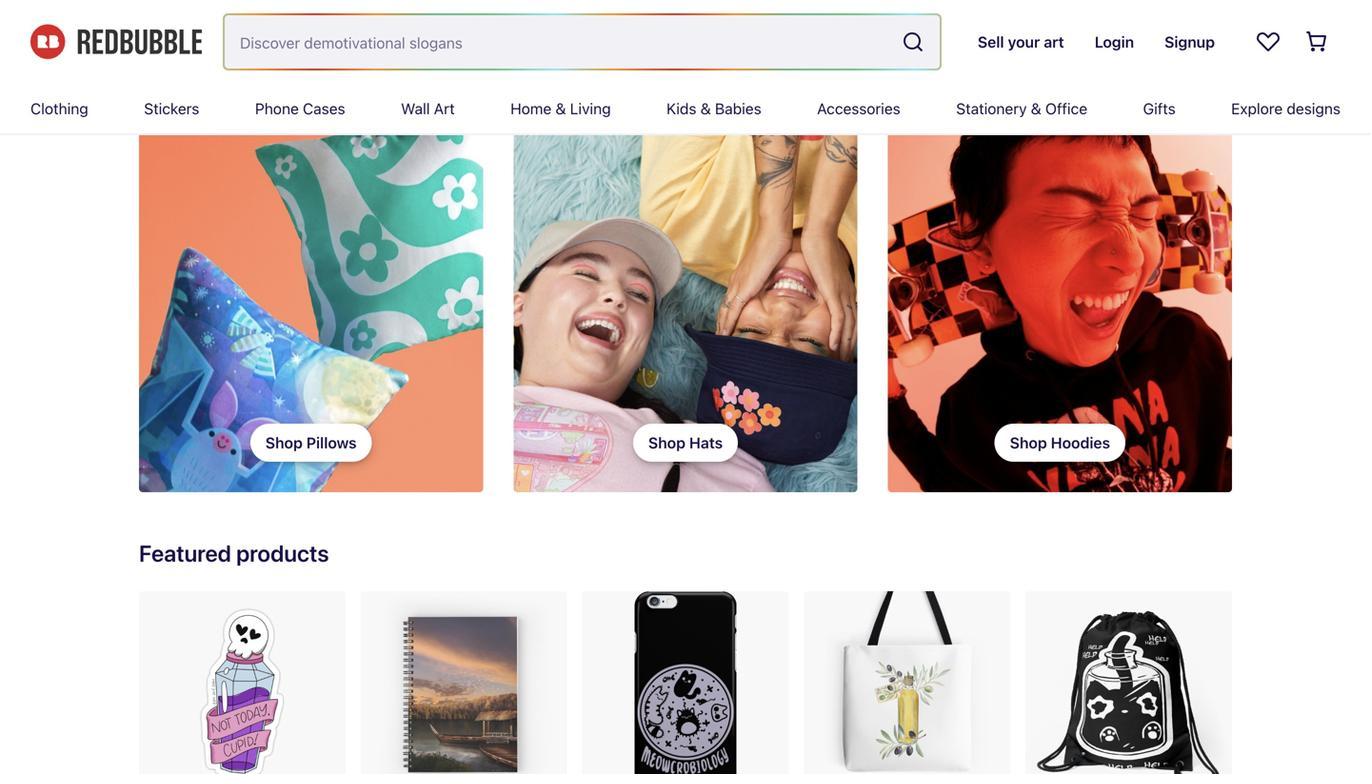 Task type: locate. For each thing, give the bounding box(es) containing it.
& for stationery
[[1031, 100, 1042, 118]]

None field
[[225, 15, 940, 69]]

kids & babies link
[[667, 84, 762, 133]]

accessories link
[[817, 84, 901, 133]]

& right kids
[[701, 100, 711, 118]]

2 & from the left
[[701, 100, 711, 118]]

3 & from the left
[[1031, 100, 1042, 118]]

cases
[[303, 100, 345, 118]]

0 horizontal spatial &
[[556, 100, 566, 118]]

&
[[556, 100, 566, 118], [701, 100, 711, 118], [1031, 100, 1042, 118]]

stickers link
[[144, 84, 199, 133]]

products
[[236, 540, 329, 567]]

explore
[[1231, 100, 1283, 118]]

1 horizontal spatial &
[[701, 100, 711, 118]]

kids
[[667, 100, 697, 118]]

babies
[[715, 100, 762, 118]]

wall art link
[[401, 84, 455, 133]]

redbubble logo image
[[30, 24, 202, 59]]

accessories
[[817, 100, 901, 118]]

phone cases link
[[255, 84, 345, 133]]

stickers
[[144, 100, 199, 118]]

explore designs
[[1231, 100, 1341, 118]]

2 horizontal spatial &
[[1031, 100, 1042, 118]]

Search term search field
[[225, 15, 894, 69]]

& left 'living'
[[556, 100, 566, 118]]

explore designs link
[[1231, 84, 1341, 133]]

gifts link
[[1143, 84, 1176, 133]]

stationery
[[956, 100, 1027, 118]]

shop hoodies image
[[888, 111, 1232, 492]]

& left office
[[1031, 100, 1042, 118]]

menu bar
[[30, 84, 1341, 133]]

designs
[[1287, 100, 1341, 118]]

1 & from the left
[[556, 100, 566, 118]]

kids & babies
[[667, 100, 762, 118]]



Task type: describe. For each thing, give the bounding box(es) containing it.
phone
[[255, 100, 299, 118]]

art
[[434, 100, 455, 118]]

shop hats image
[[514, 111, 858, 492]]

stationery & office
[[956, 100, 1088, 118]]

& for home
[[556, 100, 566, 118]]

featured products
[[139, 540, 329, 567]]

featured
[[139, 540, 231, 567]]

phone cases
[[255, 100, 345, 118]]

wall
[[401, 100, 430, 118]]

wall art
[[401, 100, 455, 118]]

clothing link
[[30, 84, 88, 133]]

gifts
[[1143, 100, 1176, 118]]

home & living link
[[510, 84, 611, 133]]

stationery & office link
[[956, 84, 1088, 133]]

office
[[1046, 100, 1088, 118]]

home & living
[[510, 100, 611, 118]]

menu bar containing clothing
[[30, 84, 1341, 133]]

home
[[510, 100, 552, 118]]

living
[[570, 100, 611, 118]]

clothing
[[30, 100, 88, 118]]

shop pillows image
[[139, 111, 483, 492]]

& for kids
[[701, 100, 711, 118]]



Task type: vqa. For each thing, say whether or not it's contained in the screenshot.
5th $23.64 from right
no



